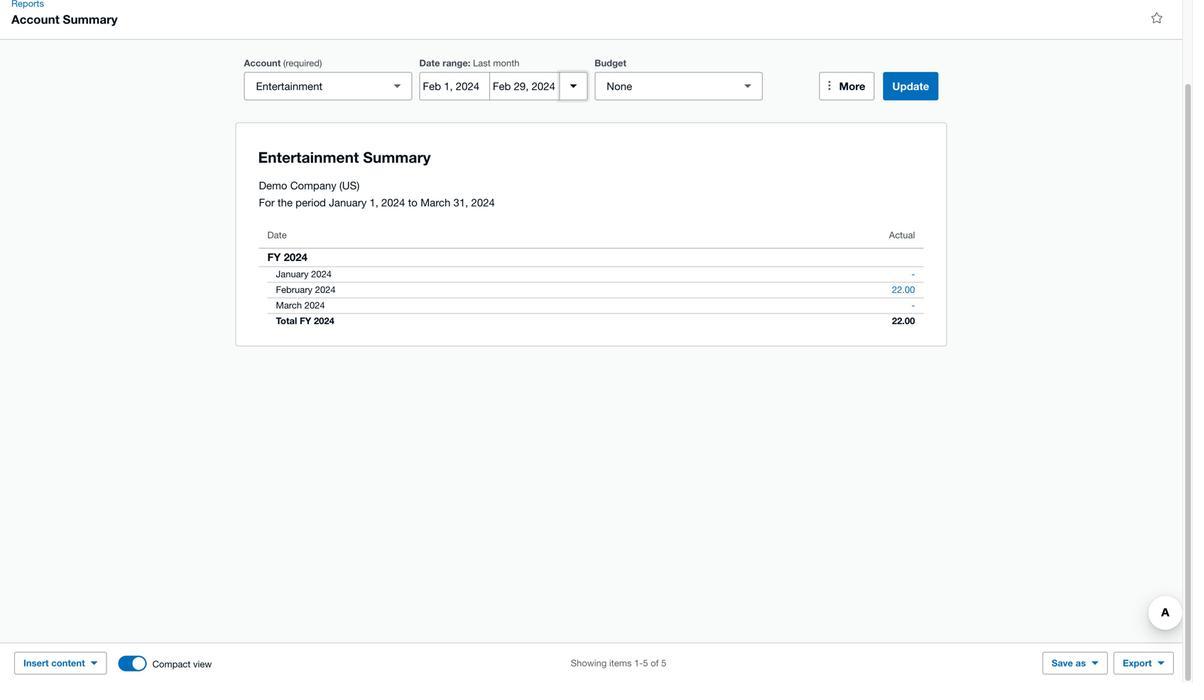 Task type: locate. For each thing, give the bounding box(es) containing it.
january up february
[[276, 269, 309, 280]]

Select start date field
[[420, 73, 489, 100]]

march 2024
[[276, 300, 325, 311]]

export
[[1123, 658, 1152, 669]]

content
[[51, 658, 85, 669]]

Select end date field
[[490, 73, 559, 100]]

-
[[911, 269, 915, 280], [911, 300, 915, 311]]

fy down march 2024
[[300, 316, 311, 327]]

:
[[468, 58, 470, 69]]

0 horizontal spatial january
[[276, 269, 309, 280]]

of
[[651, 658, 659, 669]]

save as button
[[1042, 653, 1108, 675]]

5 left of
[[643, 658, 648, 669]]

1 horizontal spatial fy
[[300, 316, 311, 327]]

date for date
[[267, 230, 287, 241]]

save
[[1052, 658, 1073, 669]]

1 vertical spatial 22.00
[[892, 316, 915, 327]]

5 right of
[[661, 658, 666, 669]]

0 vertical spatial -
[[911, 269, 915, 280]]

- down 22.00 link
[[911, 300, 915, 311]]

period
[[296, 196, 326, 209]]

save as
[[1052, 658, 1086, 669]]

1 5 from the left
[[643, 658, 648, 669]]

account
[[11, 12, 59, 26], [244, 58, 281, 69]]

date for date range : last month
[[419, 58, 440, 69]]

as
[[1076, 658, 1086, 669]]

5
[[643, 658, 648, 669], [661, 658, 666, 669]]

0 vertical spatial march
[[420, 196, 450, 209]]

march inside demo company (us) for the period january 1, 2024 to march 31, 2024
[[420, 196, 450, 209]]

- up 22.00 link
[[911, 269, 915, 280]]

date up fy 2024
[[267, 230, 287, 241]]

2 - from the top
[[911, 300, 915, 311]]

0 vertical spatial account
[[11, 12, 59, 26]]

22.00 down 22.00 link
[[892, 316, 915, 327]]

- link for january 2024
[[903, 267, 924, 282]]

22.00 down actual
[[892, 284, 915, 295]]

None field
[[244, 72, 412, 100], [595, 72, 763, 100], [244, 72, 412, 100], [595, 72, 763, 100]]

2 - link from the top
[[903, 299, 924, 313]]

more
[[839, 80, 865, 93]]

range
[[443, 58, 468, 69]]

add to favourites image
[[1143, 4, 1171, 32]]

2024 right 31,
[[471, 196, 495, 209]]

2024 up the february 2024
[[311, 269, 332, 280]]

account left ( on the left top
[[244, 58, 281, 69]]

1 vertical spatial march
[[276, 300, 302, 311]]

date
[[419, 58, 440, 69], [267, 230, 287, 241]]

1 horizontal spatial date
[[419, 58, 440, 69]]

account for account summary
[[11, 12, 59, 26]]

22.00 link
[[883, 283, 924, 297]]

0 horizontal spatial 5
[[643, 658, 648, 669]]

company
[[290, 179, 336, 192]]

1 horizontal spatial january
[[329, 196, 367, 209]]

(
[[283, 58, 286, 69]]

None text field
[[595, 73, 737, 100]]

1 horizontal spatial account
[[244, 58, 281, 69]]

Entertainment text field
[[245, 73, 386, 100]]

date left range
[[419, 58, 440, 69]]

update
[[892, 80, 929, 93]]

report output element
[[259, 223, 924, 329]]

view
[[193, 659, 212, 670]]

open image
[[383, 72, 411, 100]]

compact
[[152, 659, 191, 670]]

0 vertical spatial - link
[[903, 267, 924, 282]]

1 horizontal spatial march
[[420, 196, 450, 209]]

0 horizontal spatial march
[[276, 300, 302, 311]]

- link up 22.00 link
[[903, 267, 924, 282]]

compact view
[[152, 659, 212, 670]]

list of convenience dates image
[[559, 72, 587, 100]]

1 - link from the top
[[903, 267, 924, 282]]

account left "summary"
[[11, 12, 59, 26]]

- link
[[903, 267, 924, 282], [903, 299, 924, 313]]

)
[[320, 58, 322, 69]]

2024
[[381, 196, 405, 209], [471, 196, 495, 209], [284, 251, 307, 264], [311, 269, 332, 280], [315, 284, 336, 295], [304, 300, 325, 311], [314, 316, 334, 327]]

2024 right 1,
[[381, 196, 405, 209]]

0 horizontal spatial date
[[267, 230, 287, 241]]

fy
[[267, 251, 281, 264], [300, 316, 311, 327]]

account for account ( required )
[[244, 58, 281, 69]]

total fy 2024
[[276, 316, 334, 327]]

22.00
[[892, 284, 915, 295], [892, 316, 915, 327]]

january
[[329, 196, 367, 209], [276, 269, 309, 280]]

date inside report output element
[[267, 230, 287, 241]]

fy up "january 2024"
[[267, 251, 281, 264]]

0 vertical spatial 22.00
[[892, 284, 915, 295]]

0 vertical spatial january
[[329, 196, 367, 209]]

to
[[408, 196, 418, 209]]

1 vertical spatial - link
[[903, 299, 924, 313]]

march up total
[[276, 300, 302, 311]]

march
[[420, 196, 450, 209], [276, 300, 302, 311]]

account summary
[[11, 12, 118, 26]]

march right to
[[420, 196, 450, 209]]

0 vertical spatial fy
[[267, 251, 281, 264]]

1 vertical spatial account
[[244, 58, 281, 69]]

january down (us) on the left of the page
[[329, 196, 367, 209]]

2024 down "january 2024"
[[315, 284, 336, 295]]

insert
[[23, 658, 49, 669]]

1 vertical spatial january
[[276, 269, 309, 280]]

1 vertical spatial date
[[267, 230, 287, 241]]

1 horizontal spatial 5
[[661, 658, 666, 669]]

(us)
[[339, 179, 359, 192]]

1 - from the top
[[911, 269, 915, 280]]

- link down 22.00 link
[[903, 299, 924, 313]]

2 5 from the left
[[661, 658, 666, 669]]

0 vertical spatial date
[[419, 58, 440, 69]]

0 horizontal spatial account
[[11, 12, 59, 26]]

1 22.00 from the top
[[892, 284, 915, 295]]

1 vertical spatial -
[[911, 300, 915, 311]]



Task type: vqa. For each thing, say whether or not it's contained in the screenshot.


Task type: describe. For each thing, give the bounding box(es) containing it.
insert content
[[23, 658, 85, 669]]

fy 2024
[[267, 251, 307, 264]]

march inside report output element
[[276, 300, 302, 311]]

1 vertical spatial fy
[[300, 316, 311, 327]]

the
[[278, 196, 293, 209]]

month
[[493, 58, 519, 69]]

demo
[[259, 179, 287, 192]]

- link for march 2024
[[903, 299, 924, 313]]

update button
[[883, 72, 938, 100]]

for
[[259, 196, 275, 209]]

1,
[[370, 196, 378, 209]]

date range : last month
[[419, 58, 519, 69]]

summary
[[63, 12, 118, 26]]

- for january 2024
[[911, 269, 915, 280]]

account ( required )
[[244, 58, 322, 69]]

export button
[[1114, 653, 1174, 675]]

items
[[609, 658, 632, 669]]

- for march 2024
[[911, 300, 915, 311]]

insert content button
[[14, 653, 107, 675]]

2024 down the february 2024
[[304, 300, 325, 311]]

2 22.00 from the top
[[892, 316, 915, 327]]

january inside demo company (us) for the period january 1, 2024 to march 31, 2024
[[329, 196, 367, 209]]

february 2024
[[276, 284, 336, 295]]

february
[[276, 284, 312, 295]]

january inside report output element
[[276, 269, 309, 280]]

31,
[[453, 196, 468, 209]]

1-
[[634, 658, 643, 669]]

january 2024
[[276, 269, 332, 280]]

required
[[286, 58, 320, 69]]

last
[[473, 58, 491, 69]]

2024 up "january 2024"
[[284, 251, 307, 264]]

Report title field
[[255, 141, 918, 174]]

0 horizontal spatial fy
[[267, 251, 281, 264]]

actual
[[889, 230, 915, 241]]

more button
[[819, 72, 875, 100]]

open image
[[734, 72, 762, 100]]

2024 down march 2024
[[314, 316, 334, 327]]

showing
[[571, 658, 607, 669]]

budget
[[595, 58, 626, 69]]

total
[[276, 316, 297, 327]]

showing items 1-5 of 5
[[571, 658, 666, 669]]

demo company (us) for the period january 1, 2024 to march 31, 2024
[[259, 179, 495, 209]]



